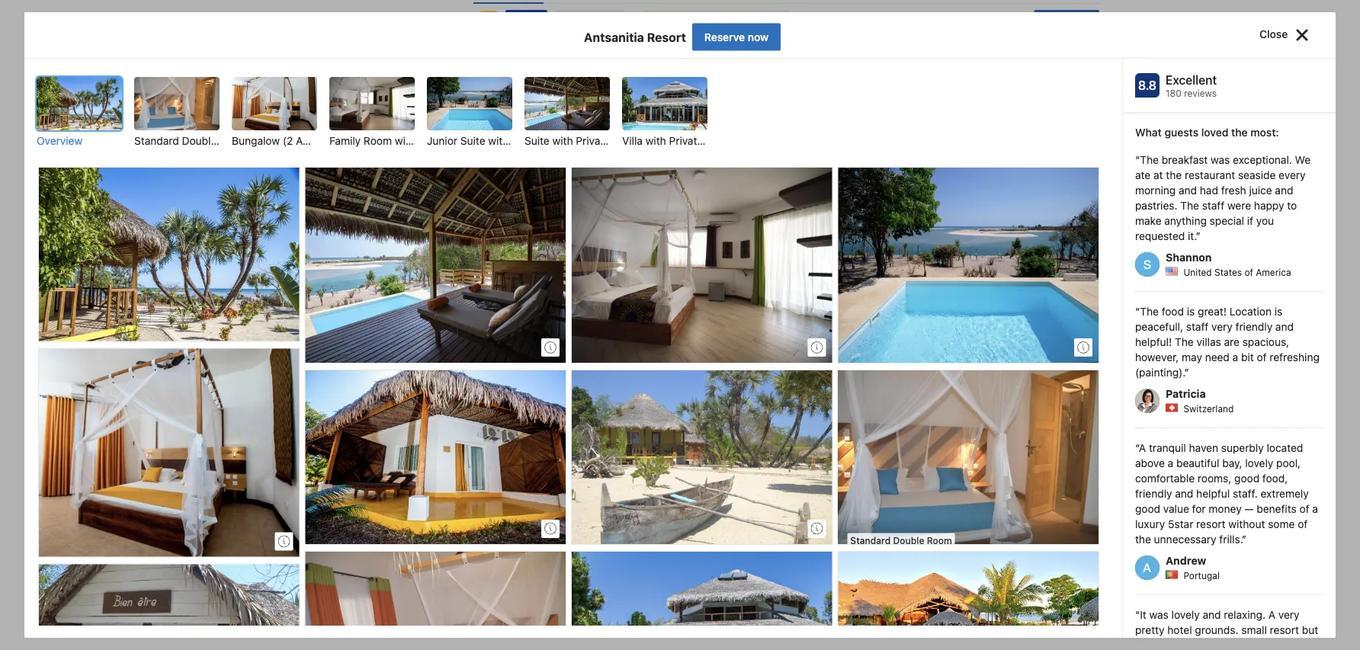 Task type: locate. For each thing, give the bounding box(es) containing it.
0 vertical spatial 2024
[[401, 118, 426, 130]]

1 vertical spatial variety
[[360, 626, 393, 639]]

small
[[1242, 624, 1268, 637]]

each
[[665, 519, 689, 532]]

1 pool from the left
[[613, 135, 635, 147]]

felt
[[1136, 640, 1152, 651]]

date
[[314, 98, 334, 108], [321, 143, 340, 154]]

friendly down comfortable
[[1136, 488, 1173, 500]]

search
[[342, 299, 380, 314]]

0 vertical spatial date
[[314, 98, 334, 108]]

close
[[1260, 28, 1291, 40]]

a
[[1269, 609, 1276, 622]]

benefits up "discount"
[[916, 493, 965, 508]]

pool,
[[1277, 457, 1301, 470], [424, 489, 448, 501]]

fresh
[[1222, 184, 1247, 197]]

1 horizontal spatial rooms
[[745, 473, 776, 486]]

0 horizontal spatial lovely
[[1172, 609, 1200, 622]]

decorated down garden,
[[419, 519, 470, 532]]

of right some
[[1298, 518, 1308, 531]]

valign  initial image
[[480, 10, 498, 28]]

very right a
[[1279, 609, 1300, 622]]

1 horizontal spatial pool,
[[1277, 457, 1301, 470]]

refreshing up guests
[[261, 580, 311, 593]]

good up luxury
[[1136, 503, 1161, 516]]

"the inside "the breakfast was exceptional. we ate at the restaurant seaside every morning and had fresh juice and pastries. the staff were happy to make anything special if you requested it."
[[1136, 154, 1159, 166]]

to right happy
[[1288, 199, 1298, 212]]

junior suite with sea view
[[427, 135, 557, 147]]

show
[[328, 407, 356, 419]]

resort down the money
[[1197, 518, 1226, 531]]

from
[[358, 611, 381, 623]]

without inside "a tranquil haven superbly located above a beautiful bay, lovely pool, comfortable rooms, good food, friendly and helpful staff. extremely good value for money — benefits of a luxury 5star resort without some of the unnecessary frills."
[[1229, 518, 1266, 531]]

restaurant up had
[[1185, 169, 1236, 182]]

0 vertical spatial good
[[1235, 473, 1260, 485]]

0 vertical spatial variety
[[392, 611, 425, 623]]

on left map
[[359, 407, 371, 419]]

are up the need
[[1225, 336, 1240, 349]]

0 vertical spatial the
[[1181, 199, 1200, 212]]

hotel
[[1168, 624, 1193, 637]]

friendly down location
[[1236, 321, 1273, 333]]

february left '25,'
[[343, 164, 387, 176]]

2 check- from the top
[[273, 143, 304, 154]]

1 horizontal spatial was
[[1211, 154, 1231, 166]]

bar
[[733, 565, 749, 578]]

2024 for sunday, february 25, 2024
[[408, 164, 434, 176]]

1 vertical spatial the
[[1175, 336, 1194, 349]]

some
[[1269, 518, 1295, 531]]

1 horizontal spatial decorated
[[692, 473, 742, 486]]

view right the garden
[[457, 135, 481, 147]]

of up an
[[368, 473, 378, 486]]

the right at
[[1166, 169, 1182, 182]]

1 vertical spatial decorated
[[419, 519, 470, 532]]

local
[[560, 565, 583, 578]]

the inside "the food is great! location is peacefull, staff very friendly and helpful! the villas are spacious, however, may need a bit of refreshing (painting)."
[[1175, 336, 1194, 349]]

exceptional.
[[1233, 154, 1293, 166]]

1 room from the left
[[220, 135, 248, 147]]

antsanitia up fokontany antsanitia, p020 mahajanga, madagascar
[[584, 30, 644, 44]]

gallery image of this property image
[[39, 168, 299, 342], [839, 552, 1099, 651], [39, 565, 299, 651]]

on inside search section
[[359, 407, 371, 419]]

1 horizontal spatial resort's
[[578, 626, 615, 639]]

if
[[1248, 215, 1254, 227]]

is
[[1187, 305, 1195, 318], [1275, 305, 1283, 318]]

0 horizontal spatial restaurant
[[323, 565, 373, 578]]

0 vertical spatial resort's
[[283, 565, 320, 578]]

family room with garden view image
[[330, 77, 415, 130], [572, 168, 832, 363]]

suite with private pool image inside suite with private pool button
[[525, 77, 610, 130]]

1 vertical spatial check-
[[273, 143, 304, 154]]

in up friday,
[[304, 98, 312, 108]]

private right villa
[[669, 135, 703, 147]]

1 vertical spatial staff
[[1187, 321, 1209, 333]]

0 vertical spatial friendly
[[1236, 321, 1273, 333]]

view for family room with garden view
[[457, 135, 481, 147]]

relaxing.
[[1224, 609, 1266, 622]]

0 vertical spatial on
[[359, 407, 371, 419]]

0 horizontal spatial are
[[401, 519, 416, 532]]

0 horizontal spatial is
[[1187, 305, 1195, 318]]

options:
[[872, 512, 921, 526]]

a
[[1233, 351, 1239, 364], [1168, 457, 1174, 470], [451, 489, 457, 501], [1313, 503, 1319, 516], [741, 519, 746, 532], [283, 534, 288, 547], [334, 534, 340, 547], [383, 611, 389, 623], [352, 626, 357, 639]]

—
[[1245, 503, 1254, 516]]

1 horizontal spatial junior suite with sea view image
[[839, 168, 1099, 363]]

pool, down located
[[1277, 457, 1301, 470]]

0 horizontal spatial offers
[[600, 473, 629, 486]]

for down helpful
[[1193, 503, 1206, 516]]

pastries.
[[1136, 199, 1178, 212]]

2 private from the left
[[669, 135, 703, 147]]

offers right bar
[[752, 565, 781, 578]]

1 vertical spatial offers
[[752, 565, 781, 578]]

family room with garden view button
[[330, 77, 481, 149]]

good up staff.
[[1235, 473, 1260, 485]]

p020
[[596, 68, 623, 80]]

resort up the p020
[[565, 37, 621, 59]]

check-
[[273, 98, 304, 108], [273, 143, 304, 154]]

0 vertical spatial family room with garden view image
[[330, 77, 415, 130]]

check-out date
[[273, 143, 340, 154]]

0 horizontal spatial was
[[1150, 609, 1169, 622]]

resort
[[1197, 518, 1226, 531], [1270, 624, 1300, 637]]

rooms up the desk.
[[367, 519, 398, 532]]

"the up peacefull,
[[1136, 305, 1159, 318]]

for inside "a tranquil haven superbly located above a beautiful bay, lovely pool, comfortable rooms, good food, friendly and helpful staff. extremely good value for money — benefits of a luxury 5star resort without some of the unnecessary frills."
[[1193, 503, 1206, 516]]

variety down from at the left bottom of page
[[360, 626, 393, 639]]

1 horizontal spatial family room with garden view image
[[572, 168, 832, 363]]

and right taxes
[[1054, 557, 1072, 569]]

and up value
[[1176, 488, 1194, 500]]

0 vertical spatial rooms
[[745, 473, 776, 486]]

0 vertical spatial very
[[1212, 321, 1233, 333]]

of right bit
[[1257, 351, 1267, 364]]

2 vertical spatial the
[[261, 565, 280, 578]]

resort's
[[283, 565, 320, 578], [578, 626, 615, 639]]

a right —
[[1313, 503, 1319, 516]]

ingredients,
[[625, 565, 683, 578]]

1 horizontal spatial without
[[1229, 518, 1266, 531]]

5star
[[1169, 518, 1194, 531]]

1 vertical spatial resort
[[1270, 624, 1300, 637]]

date right out on the top left
[[321, 143, 340, 154]]

antsanitia up massage
[[513, 473, 562, 486]]

villa with private pool
[[622, 135, 728, 147]]

1 horizontal spatial restaurant
[[1185, 169, 1236, 182]]

1 horizontal spatial for
[[1193, 503, 1206, 516]]

patricia
[[1166, 388, 1206, 400]]

antsanitia, left the p020
[[542, 68, 594, 80]]

1 horizontal spatial antsanitia,
[[542, 68, 594, 80]]

0 horizontal spatial without
[[397, 580, 434, 593]]

traditionally
[[631, 473, 689, 486]]

1 vertical spatial date
[[321, 143, 340, 154]]

0 horizontal spatial good
[[1136, 503, 1161, 516]]

and up grounds. at the right of the page
[[1203, 609, 1222, 622]]

date up friday,
[[314, 98, 334, 108]]

private for villa with private pool
[[669, 135, 703, 147]]

1 horizontal spatial lovely
[[1246, 457, 1274, 470]]

friendly inside "the food is great! location is peacefull, staff very friendly and helpful! the villas are spacious, however, may need a bit of refreshing (painting)."
[[1236, 321, 1273, 333]]

with down garden,
[[473, 519, 493, 532]]

1 vertical spatial are
[[401, 519, 416, 532]]

0 vertical spatial villa with private pool image
[[622, 77, 708, 130]]

0 vertical spatial are
[[1225, 336, 1240, 349]]

1 horizontal spatial resort
[[1270, 624, 1300, 637]]

or
[[384, 580, 394, 593]]

pool, right outdoor
[[424, 489, 448, 501]]

0 horizontal spatial room
[[220, 135, 248, 147]]

1 vertical spatial very
[[1279, 609, 1300, 622]]

1 horizontal spatial are
[[1225, 336, 1240, 349]]

stay
[[308, 189, 326, 200]]

0 vertical spatial for
[[342, 267, 354, 278]]

treatments.
[[568, 489, 625, 501]]

the down "discount"
[[944, 557, 959, 569]]

"the inside "the food is great! location is peacefull, staff very friendly and helpful! the villas are spacious, however, may need a bit of refreshing (painting)."
[[1136, 305, 1159, 318]]

in inside search section
[[304, 98, 312, 108]]

friendly
[[1236, 321, 1273, 333], [1136, 488, 1173, 500]]

restaurant inside "the breakfast was exceptional. we ate at the restaurant seaside every morning and had fresh juice and pastries. the staff were happy to make anything special if you requested it."
[[1185, 169, 1236, 182]]

work down apartments
[[357, 267, 378, 278]]

very inside "the food is great! location is peacefull, staff very friendly and helpful! the villas are spacious, however, may need a bit of refreshing (painting)."
[[1212, 321, 1233, 333]]

"the for at
[[1136, 154, 1159, 166]]

rated excellent element
[[1166, 71, 1324, 89]]

spacious,
[[1243, 336, 1290, 349]]

1 horizontal spatial view
[[533, 135, 557, 147]]

the
[[1181, 199, 1200, 212], [1175, 336, 1194, 349], [261, 565, 280, 578]]

1 horizontal spatial offers
[[752, 565, 781, 578]]

of
[[1245, 267, 1254, 278], [1257, 351, 1267, 364], [368, 473, 378, 486], [1300, 503, 1310, 516], [1298, 518, 1308, 531], [428, 611, 438, 623], [396, 626, 406, 639]]

furniture
[[538, 519, 580, 532]]

the down the net,
[[261, 565, 280, 578]]

staff inside "the food is great! location is peacefull, staff very friendly and helpful! the villas are spacious, however, may need a bit of refreshing (painting)."
[[1187, 321, 1209, 333]]

guests
[[1165, 126, 1199, 139]]

1 horizontal spatial good
[[1235, 473, 1260, 485]]

1 horizontal spatial is
[[1275, 305, 1283, 318]]

lovely up hotel
[[1172, 609, 1200, 622]]

without
[[1229, 518, 1266, 531], [397, 580, 434, 593]]

1 horizontal spatial room
[[364, 135, 392, 147]]

0 vertical spatial restaurant
[[1185, 169, 1236, 182]]

1 vertical spatial lovely
[[1172, 609, 1200, 622]]

villa with private pool image inside button
[[622, 77, 708, 130]]

standard double room button
[[134, 77, 248, 149]]

without down —
[[1229, 518, 1266, 531]]

date for check-in date
[[314, 98, 334, 108]]

1 check- from the top
[[273, 98, 304, 108]]

resort
[[647, 30, 686, 44], [565, 37, 621, 59], [565, 473, 597, 486]]

garden,
[[460, 489, 497, 501]]

the up magazines
[[499, 611, 515, 623]]

1 vertical spatial to
[[931, 557, 941, 569]]

work down spacious
[[343, 534, 366, 547]]

available
[[968, 493, 1020, 508]]

a left garden,
[[451, 489, 457, 501]]

the inside "a tranquil haven superbly located above a beautiful bay, lovely pool, comfortable rooms, good food, friendly and helpful staff. extremely good value for money — benefits of a luxury 5star resort without some of the unnecessary frills."
[[1136, 534, 1152, 546]]

to inside "10% discount applied to the price before taxes and fees"
[[931, 557, 941, 569]]

0 horizontal spatial refreshing
[[261, 580, 311, 593]]

2 pool from the left
[[706, 135, 728, 147]]

1 vertical spatial for
[[1193, 503, 1206, 516]]

is right location
[[1275, 305, 1283, 318]]

applied
[[890, 557, 928, 569]]

0 horizontal spatial decorated
[[419, 519, 470, 532]]

was up pretty
[[1150, 609, 1169, 622]]

check- up 16
[[273, 98, 304, 108]]

0 horizontal spatial view
[[457, 135, 481, 147]]

0 horizontal spatial private
[[576, 135, 610, 147]]

activities
[[441, 611, 485, 623]]

staff
[[1203, 199, 1225, 212], [1187, 321, 1209, 333]]

room down 16,
[[364, 135, 392, 147]]

0 horizontal spatial to
[[931, 557, 941, 569]]

and inside "10% discount applied to the price before taxes and fees"
[[1054, 557, 1072, 569]]

1 vertical spatial antsanitia,
[[381, 473, 433, 486]]

reserve now button
[[692, 23, 781, 51]]

pool for suite with private pool
[[613, 135, 635, 147]]

resort up treatments.
[[565, 473, 597, 486]]

for down &
[[342, 267, 354, 278]]

spacious
[[320, 519, 364, 532]]

the up it
[[315, 473, 331, 486]]

1 horizontal spatial on
[[1023, 493, 1037, 508]]

and down every in the top right of the page
[[1276, 184, 1294, 197]]

check- for out
[[273, 143, 304, 154]]

0 horizontal spatial junior suite with sea view image
[[427, 77, 513, 130]]

february up family
[[337, 118, 381, 130]]

the inside "10% discount applied to the price before taxes and fees"
[[944, 557, 959, 569]]

to down "discount"
[[931, 557, 941, 569]]

and left had
[[1179, 184, 1198, 197]]

benefits
[[916, 493, 965, 508], [1257, 503, 1297, 516]]

bungalow (2 adults) image
[[232, 77, 317, 130], [39, 349, 299, 557], [572, 371, 832, 544]]

on
[[359, 407, 371, 419], [1023, 493, 1037, 508]]

refreshing inside the located in the village of antsanitia, in madagascar, antsanitia resort offers traditionally decorated rooms with sea views. it features an outdoor pool, a garden, and massage treatments. antsanitia's spacious rooms are decorated with wooden furniture in neutral tones. each room has a mosquito net, a fan, and a work desk. the resort's restaurant serves regional dishes prepared with local organic ingredients, while the bar offers refreshing cocktails with or without alcohol. guests can choose from a variety of activities in the surrounding area, including canoeing, sailing and fishing. they will also find a variety of books, cd's and magazines in the resort's l
[[261, 580, 311, 593]]

refreshing down spacious,
[[1270, 351, 1320, 364]]

1 vertical spatial work
[[343, 534, 366, 547]]

has
[[720, 519, 738, 532]]

0 vertical spatial suite with private pool image
[[525, 77, 610, 130]]

show on map button
[[261, 349, 463, 449], [316, 399, 408, 427]]

antsanitia up fokontany
[[474, 37, 561, 59]]

1 vertical spatial resort's
[[578, 626, 615, 639]]

2 view from the left
[[533, 135, 557, 147]]

staff.
[[1233, 488, 1258, 500]]

1 is from the left
[[1187, 305, 1195, 318]]

1 horizontal spatial suite
[[525, 135, 550, 147]]

junior suite with sea view image
[[427, 77, 513, 130], [839, 168, 1099, 363]]

in up 'views.'
[[303, 473, 312, 486]]

antsanitia inside dialog
[[584, 30, 644, 44]]

0 vertical spatial offers
[[600, 473, 629, 486]]

the down luxury
[[1136, 534, 1152, 546]]

1 vertical spatial friendly
[[1136, 488, 1173, 500]]

good
[[1235, 473, 1260, 485], [1136, 503, 1161, 516]]

0 vertical spatial to
[[1288, 199, 1298, 212]]

antsanitia, up outdoor
[[381, 473, 433, 486]]

0 horizontal spatial friendly
[[1136, 488, 1173, 500]]

but
[[1303, 624, 1319, 637]]

lovely inside "it was lovely and relaxing. a very pretty hotel grounds. small resort but felt ve
[[1172, 609, 1200, 622]]

0 horizontal spatial on
[[359, 407, 371, 419]]

0 vertical spatial february
[[337, 118, 381, 130]]

outdoor
[[382, 489, 421, 501]]

0 horizontal spatial family room with garden view image
[[330, 77, 415, 130]]

0 vertical spatial refreshing
[[1270, 351, 1320, 364]]

and inside "the food is great! location is peacefull, staff very friendly and helpful! the villas are spacious, however, may need a bit of refreshing (painting)."
[[1276, 321, 1294, 333]]

bungalow (2 adults) image inside button
[[232, 77, 317, 130]]

pool
[[613, 135, 635, 147], [706, 135, 728, 147]]

you
[[1257, 215, 1275, 227]]

loyalty
[[938, 613, 966, 623]]

2024 for friday, february 16, 2024
[[401, 118, 426, 130]]

without down regional
[[397, 580, 434, 593]]

a right from at the left bottom of page
[[383, 611, 389, 623]]

anything
[[1165, 215, 1207, 227]]

in
[[304, 98, 312, 108], [303, 473, 312, 486], [436, 473, 444, 486], [583, 519, 592, 532], [488, 611, 497, 623], [548, 626, 556, 639]]

on left select
[[1023, 493, 1037, 508]]

variety up books,
[[392, 611, 425, 623]]

with up mosquito at the right bottom
[[779, 473, 800, 486]]

a left bit
[[1233, 351, 1239, 364]]

view
[[457, 135, 481, 147], [533, 135, 557, 147]]

family room with garden view image inside button
[[330, 77, 415, 130]]

0 vertical spatial junior suite with sea view image
[[427, 77, 513, 130]]

private left villa
[[576, 135, 610, 147]]

prepared
[[489, 565, 533, 578]]

1 "the from the top
[[1136, 154, 1159, 166]]

while
[[686, 565, 711, 578]]

sea
[[512, 135, 530, 147]]

2024 up family room with garden view
[[401, 118, 426, 130]]

1 vertical spatial february
[[343, 164, 387, 176]]

tranquil
[[1149, 442, 1187, 455]]

suite with private pool image
[[525, 77, 610, 130], [305, 168, 566, 363]]

offers
[[600, 473, 629, 486], [752, 565, 781, 578]]

0 horizontal spatial for
[[342, 267, 354, 278]]

0 horizontal spatial benefits
[[916, 493, 965, 508]]

2 "the from the top
[[1136, 305, 1159, 318]]

homes
[[314, 247, 343, 258]]

0 horizontal spatial pool
[[613, 135, 635, 147]]

2024 right '25,'
[[408, 164, 434, 176]]

standard double room image inside "button"
[[134, 77, 220, 130]]

1 private from the left
[[576, 135, 610, 147]]

mahajanga,
[[626, 68, 682, 80]]

0 vertical spatial check-
[[273, 98, 304, 108]]

features
[[324, 489, 364, 501]]

1 horizontal spatial private
[[669, 135, 703, 147]]

room right double
[[220, 135, 248, 147]]

decorated up the 'has'
[[692, 473, 742, 486]]

0 vertical spatial resort
[[1197, 518, 1226, 531]]

the inside "the breakfast was exceptional. we ate at the restaurant seaside every morning and had fresh juice and pastries. the staff were happy to make anything special if you requested it."
[[1166, 169, 1182, 182]]

1 vertical spatial suite with private pool image
[[305, 168, 566, 363]]

0 vertical spatial pool,
[[1277, 457, 1301, 470]]

out
[[304, 143, 318, 154]]

a right the 'has'
[[741, 519, 746, 532]]

with left or
[[360, 580, 381, 593]]

1 horizontal spatial to
[[1288, 199, 1298, 212]]

0 vertical spatial "the
[[1136, 154, 1159, 166]]

1 horizontal spatial refreshing
[[1270, 351, 1320, 364]]

villa with private pool image
[[622, 77, 708, 130], [572, 552, 832, 651]]

resort down a
[[1270, 624, 1300, 637]]

can
[[298, 611, 316, 623]]

restaurant
[[1185, 169, 1236, 182], [323, 565, 373, 578]]

"the for peacefull,
[[1136, 305, 1159, 318]]

the right the loved
[[1232, 126, 1248, 139]]

0 vertical spatial was
[[1211, 154, 1231, 166]]

0 vertical spatial without
[[1229, 518, 1266, 531]]

villas
[[1197, 336, 1222, 349]]

pretty
[[1136, 624, 1165, 637]]

2 room from the left
[[364, 135, 392, 147]]

work inside the located in the village of antsanitia, in madagascar, antsanitia resort offers traditionally decorated rooms with sea views. it features an outdoor pool, a garden, and massage treatments. antsanitia's spacious rooms are decorated with wooden furniture in neutral tones. each room has a mosquito net, a fan, and a work desk. the resort's restaurant serves regional dishes prepared with local organic ingredients, while the bar offers refreshing cocktails with or without alcohol. guests can choose from a variety of activities in the surrounding area, including canoeing, sailing and fishing. they will also find a variety of books, cd's and magazines in the resort's l
[[343, 534, 366, 547]]

"the up ate
[[1136, 154, 1159, 166]]

1 view from the left
[[457, 135, 481, 147]]

0 horizontal spatial pool,
[[424, 489, 448, 501]]

standard double room image
[[134, 77, 220, 130], [838, 370, 1099, 545], [305, 371, 566, 544], [305, 552, 566, 651]]

located
[[1267, 442, 1304, 455]]

1 vertical spatial was
[[1150, 609, 1169, 622]]

1 vertical spatial rooms
[[367, 519, 398, 532]]

the up the "may" in the bottom right of the page
[[1175, 336, 1194, 349]]

10%
[[890, 541, 912, 554]]

rooms,
[[1198, 473, 1232, 485]]



Task type: vqa. For each thing, say whether or not it's contained in the screenshot.
23 January 2024 Checkbox
no



Task type: describe. For each thing, give the bounding box(es) containing it.
money
[[1209, 503, 1242, 516]]

restaurant inside the located in the village of antsanitia, in madagascar, antsanitia resort offers traditionally decorated rooms with sea views. it features an outdoor pool, a garden, and massage treatments. antsanitia's spacious rooms are decorated with wooden furniture in neutral tones. each room has a mosquito net, a fan, and a work desk. the resort's restaurant serves regional dishes prepared with local organic ingredients, while the bar offers refreshing cocktails with or without alcohol. guests can choose from a variety of activities in the surrounding area, including canoeing, sailing and fishing. they will also find a variety of books, cd's and magazines in the resort's l
[[323, 565, 373, 578]]

1 vertical spatial family room with garden view image
[[572, 168, 832, 363]]

0 horizontal spatial resort's
[[283, 565, 320, 578]]

the inside "the breakfast was exceptional. we ate at the restaurant seaside every morning and had fresh juice and pastries. the staff were happy to make anything special if you requested it."
[[1181, 199, 1200, 212]]

america
[[1256, 267, 1292, 278]]

benefits inside genius benefits available on select options:
[[916, 493, 965, 508]]

staff inside "the breakfast was exceptional. we ate at the restaurant seaside every morning and had fresh juice and pastries. the staff were happy to make anything special if you requested it."
[[1203, 199, 1225, 212]]

"a
[[1136, 442, 1147, 455]]

excellent 180 reviews
[[1166, 73, 1218, 98]]

superbly
[[1222, 442, 1264, 455]]

i'm
[[287, 267, 300, 278]]

a down spacious
[[334, 534, 340, 547]]

room inside button
[[364, 135, 392, 147]]

states
[[1215, 267, 1243, 278]]

however,
[[1136, 351, 1179, 364]]

check- for in
[[273, 98, 304, 108]]

work inside search section
[[357, 267, 378, 278]]

8.8
[[1139, 78, 1157, 93]]

resort inside photo gallery of antsanitia resort dialog
[[647, 30, 686, 44]]

located in the village of antsanitia, in madagascar, antsanitia resort offers traditionally decorated rooms with sea views. it features an outdoor pool, a garden, and massage treatments. antsanitia's spacious rooms are decorated with wooden furniture in neutral tones. each room has a mosquito net, a fan, and a work desk. the resort's restaurant serves regional dishes prepared with local organic ingredients, while the bar offers refreshing cocktails with or without alcohol. guests can choose from a variety of activities in the surrounding area, including canoeing, sailing and fishing. they will also find a variety of books, cd's and magazines in the resort's l
[[261, 473, 807, 651]]

antsanitia resort up fokontany
[[474, 37, 621, 59]]

every
[[1279, 169, 1306, 182]]

value
[[1164, 503, 1190, 516]]

0 vertical spatial decorated
[[692, 473, 742, 486]]

organic
[[586, 565, 622, 578]]

also
[[307, 626, 327, 639]]

of right states
[[1245, 267, 1254, 278]]

reserve
[[705, 31, 745, 43]]

make
[[1136, 215, 1162, 227]]

fokontany antsanitia, p020 mahajanga, madagascar
[[488, 68, 748, 80]]

with down 16,
[[395, 135, 416, 147]]

pool for villa with private pool
[[706, 135, 728, 147]]

in right activities
[[488, 611, 497, 623]]

unnecessary
[[1155, 534, 1217, 546]]

villa with private pool button
[[622, 77, 728, 149]]

night
[[283, 189, 305, 200]]

antsanitia's
[[261, 519, 318, 532]]

antsanitia resort inside dialog
[[584, 30, 689, 44]]

was inside "the breakfast was exceptional. we ate at the restaurant seaside every morning and had fresh juice and pastries. the staff were happy to make anything special if you requested it."
[[1211, 154, 1231, 166]]

resort inside "a tranquil haven superbly located above a beautiful bay, lovely pool, comfortable rooms, good food, friendly and helpful staff. extremely good value for money — benefits of a luxury 5star resort without some of the unnecessary frills."
[[1197, 518, 1226, 531]]

25,
[[390, 164, 405, 176]]

frills."
[[1220, 534, 1247, 546]]

requested
[[1136, 230, 1186, 243]]

are inside the located in the village of antsanitia, in madagascar, antsanitia resort offers traditionally decorated rooms with sea views. it features an outdoor pool, a garden, and massage treatments. antsanitia's spacious rooms are decorated with wooden furniture in neutral tones. each room has a mosquito net, a fan, and a work desk. the resort's restaurant serves regional dishes prepared with local organic ingredients, while the bar offers refreshing cocktails with or without alcohol. guests can choose from a variety of activities in the surrounding area, including canoeing, sailing and fishing. they will also find a variety of books, cd's and magazines in the resort's l
[[401, 519, 416, 532]]

pool, inside "a tranquil haven superbly located above a beautiful bay, lovely pool, comfortable rooms, good food, friendly and helpful staff. extremely good value for money — benefits of a luxury 5star resort without some of the unnecessary frills."
[[1277, 457, 1301, 470]]

madagascar
[[685, 68, 745, 80]]

including
[[608, 611, 652, 623]]

reviews
[[1185, 88, 1217, 98]]

luxury
[[1136, 518, 1166, 531]]

photo gallery of antsanitia resort dialog
[[0, 0, 1361, 651]]

seaside
[[1239, 169, 1276, 182]]

map
[[374, 407, 396, 419]]

guests
[[261, 611, 295, 623]]

was inside "it was lovely and relaxing. a very pretty hotel grounds. small resort but felt ve
[[1150, 609, 1169, 622]]

in left madagascar,
[[436, 473, 444, 486]]

the inside the located in the village of antsanitia, in madagascar, antsanitia resort offers traditionally decorated rooms with sea views. it features an outdoor pool, a garden, and massage treatments. antsanitia's spacious rooms are decorated with wooden furniture in neutral tones. each room has a mosquito net, a fan, and a work desk. the resort's restaurant serves regional dishes prepared with local organic ingredients, while the bar offers refreshing cocktails with or without alcohol. guests can choose from a variety of activities in the surrounding area, including canoeing, sailing and fishing. they will also find a variety of books, cd's and magazines in the resort's l
[[261, 565, 280, 578]]

program
[[969, 613, 1005, 623]]

suite with private pool
[[525, 135, 635, 147]]

now
[[748, 31, 769, 43]]

room
[[692, 519, 717, 532]]

on inside genius benefits available on select options:
[[1023, 493, 1037, 508]]

juice
[[1250, 184, 1273, 197]]

show on map
[[328, 407, 396, 419]]

of inside "the food is great! location is peacefull, staff very friendly and helpful! the villas are spacious, however, may need a bit of refreshing (painting)."
[[1257, 351, 1267, 364]]

name:
[[364, 50, 391, 61]]

most:
[[1251, 126, 1280, 139]]

1 vertical spatial villa with private pool image
[[572, 552, 832, 651]]

in left neutral on the left bottom of the page
[[583, 519, 592, 532]]

junior suite with sea view image inside button
[[427, 77, 513, 130]]

benefits inside "a tranquil haven superbly located above a beautiful bay, lovely pool, comfortable rooms, good food, friendly and helpful staff. extremely good value for money — benefits of a luxury 5star resort without some of the unnecessary frills."
[[1257, 503, 1297, 516]]

friendly inside "a tranquil haven superbly located above a beautiful bay, lovely pool, comfortable rooms, good food, friendly and helpful staff. extremely good value for money — benefits of a luxury 5star resort without some of the unnecessary frills."
[[1136, 488, 1173, 500]]

antsanitia inside the located in the village of antsanitia, in madagascar, antsanitia resort offers traditionally decorated rooms with sea views. it features an outdoor pool, a garden, and massage treatments. antsanitia's spacious rooms are decorated with wooden furniture in neutral tones. each room has a mosquito net, a fan, and a work desk. the resort's restaurant serves regional dishes prepared with local organic ingredients, while the bar offers refreshing cocktails with or without alcohol. guests can choose from a variety of activities in the surrounding area, including canoeing, sailing and fishing. they will also find a variety of books, cd's and magazines in the resort's l
[[513, 473, 562, 486]]

with right sea in the left of the page
[[553, 135, 573, 147]]

to inside "the breakfast was exceptional. we ate at the restaurant seaside every morning and had fresh juice and pastries. the staff were happy to make anything special if you requested it."
[[1288, 199, 1298, 212]]

0 vertical spatial antsanitia,
[[542, 68, 594, 80]]

breakfast
[[1162, 154, 1208, 166]]

wooden
[[496, 519, 535, 532]]

date for check-out date
[[321, 143, 340, 154]]

reserve now
[[705, 31, 769, 43]]

click to open map view image
[[474, 65, 485, 83]]

bit
[[1242, 351, 1255, 364]]

very inside "it was lovely and relaxing. a very pretty hotel grounds. small resort but felt ve
[[1279, 609, 1300, 622]]

bungalow
[[232, 135, 280, 147]]

find
[[330, 626, 349, 639]]

sailing
[[706, 611, 738, 623]]

1 suite from the left
[[461, 135, 486, 147]]

and right fan,
[[313, 534, 331, 547]]

2 suite from the left
[[525, 135, 550, 147]]

traveling
[[302, 267, 340, 278]]

price
[[962, 557, 987, 569]]

10% discount applied to the price before taxes and fees
[[890, 541, 1072, 584]]

and inside "it was lovely and relaxing. a very pretty hotel grounds. small resort but felt ve
[[1203, 609, 1222, 622]]

room inside "button"
[[220, 135, 248, 147]]

travel sustainable level 1
[[678, 13, 788, 24]]

location
[[1230, 305, 1272, 318]]

booking.com's loyalty program
[[872, 613, 1005, 623]]

morning
[[1136, 184, 1176, 197]]

helpful!
[[1136, 336, 1173, 349]]

search section
[[255, 0, 468, 449]]

united states of america
[[1184, 267, 1292, 278]]

cd's
[[445, 626, 468, 639]]

and right sailing
[[740, 611, 759, 623]]

views.
[[281, 489, 312, 501]]

and right garden,
[[500, 489, 519, 501]]

february for 16,
[[337, 118, 381, 130]]

with left local
[[536, 565, 557, 578]]

level
[[759, 13, 781, 24]]

scored 8.8 element
[[1136, 73, 1160, 98]]

friday,
[[301, 118, 334, 130]]

junior suite with sea view button
[[427, 77, 557, 149]]

a left fan,
[[283, 534, 288, 547]]

suite with private pool button
[[525, 77, 635, 149]]

february for 25,
[[343, 164, 387, 176]]

an
[[367, 489, 379, 501]]

garden
[[418, 135, 454, 147]]

dishes
[[454, 565, 486, 578]]

of up books,
[[428, 611, 438, 623]]

antsanitia, inside the located in the village of antsanitia, in madagascar, antsanitia resort offers traditionally decorated rooms with sea views. it features an outdoor pool, a garden, and massage treatments. antsanitia's spacious rooms are decorated with wooden furniture in neutral tones. each room has a mosquito net, a fan, and a work desk. the resort's restaurant serves regional dishes prepared with local organic ingredients, while the bar offers refreshing cocktails with or without alcohol. guests can choose from a variety of activities in the surrounding area, including canoeing, sailing and fishing. they will also find a variety of books, cd's and magazines in the resort's l
[[381, 473, 433, 486]]

mosquito
[[749, 519, 795, 532]]

pool, inside the located in the village of antsanitia, in madagascar, antsanitia resort offers traditionally decorated rooms with sea views. it features an outdoor pool, a garden, and massage treatments. antsanitia's spacious rooms are decorated with wooden furniture in neutral tones. each room has a mosquito net, a fan, and a work desk. the resort's restaurant serves regional dishes prepared with local organic ingredients, while the bar offers refreshing cocktails with or without alcohol. guests can choose from a variety of activities in the surrounding area, including canoeing, sailing and fishing. they will also find a variety of books, cd's and magazines in the resort's l
[[424, 489, 448, 501]]

and inside "a tranquil haven superbly located above a beautiful bay, lovely pool, comfortable rooms, good food, friendly and helpful staff. extremely good value for money — benefits of a luxury 5star resort without some of the unnecessary frills."
[[1176, 488, 1194, 500]]

a down tranquil
[[1168, 457, 1174, 470]]

of left books,
[[396, 626, 406, 639]]

ate
[[1136, 169, 1151, 182]]

lovely inside "a tranquil haven superbly located above a beautiful bay, lovely pool, comfortable rooms, good food, friendly and helpful staff. extremely good value for money — benefits of a luxury 5star resort without some of the unnecessary frills."
[[1246, 457, 1274, 470]]

travel
[[678, 13, 704, 24]]

of down extremely
[[1300, 503, 1310, 516]]

overview image
[[37, 77, 122, 130]]

i'm traveling for work
[[287, 267, 378, 278]]

desk.
[[369, 534, 396, 547]]

&
[[346, 247, 352, 258]]

canoeing,
[[655, 611, 703, 623]]

what guests loved the most:
[[1136, 126, 1280, 139]]

bay,
[[1223, 457, 1243, 470]]

refreshing inside "the food is great! location is peacefull, staff very friendly and helpful! the villas are spacious, however, may need a bit of refreshing (painting)."
[[1270, 351, 1320, 364]]

bungalow (2 adults) button
[[232, 77, 331, 149]]

food,
[[1263, 473, 1288, 485]]

with right villa
[[646, 135, 666, 147]]

the down surrounding
[[559, 626, 575, 639]]

1 vertical spatial junior suite with sea view image
[[839, 168, 1099, 363]]

without inside the located in the village of antsanitia, in madagascar, antsanitia resort offers traditionally decorated rooms with sea views. it features an outdoor pool, a garden, and massage treatments. antsanitia's spacious rooms are decorated with wooden furniture in neutral tones. each room has a mosquito net, a fan, and a work desk. the resort's restaurant serves regional dishes prepared with local organic ingredients, while the bar offers refreshing cocktails with or without alcohol. guests can choose from a variety of activities in the surrounding area, including canoeing, sailing and fishing. they will also find a variety of books, cd's and magazines in the resort's l
[[397, 580, 434, 593]]

9-
[[273, 189, 283, 200]]

are inside "the food is great! location is peacefull, staff very friendly and helpful! the villas are spacious, however, may need a bit of refreshing (painting)."
[[1225, 336, 1240, 349]]

check-in date
[[273, 98, 334, 108]]

a right find
[[352, 626, 357, 639]]

taxes
[[1025, 557, 1051, 569]]

resort inside the located in the village of antsanitia, in madagascar, antsanitia resort offers traditionally decorated rooms with sea views. it features an outdoor pool, a garden, and massage treatments. antsanitia's spacious rooms are decorated with wooden furniture in neutral tones. each room has a mosquito net, a fan, and a work desk. the resort's restaurant serves regional dishes prepared with local organic ingredients, while the bar offers refreshing cocktails with or without alcohol. guests can choose from a variety of activities in the surrounding area, including canoeing, sailing and fishing. they will also find a variety of books, cd's and magazines in the resort's l
[[565, 473, 597, 486]]

the left bar
[[714, 565, 730, 578]]

standard double room
[[134, 135, 248, 147]]

view for junior suite with sea view
[[533, 135, 557, 147]]

cocktails
[[314, 580, 357, 593]]

loved
[[1202, 126, 1229, 139]]

sustainable
[[706, 13, 756, 24]]

a inside "the food is great! location is peacefull, staff very friendly and helpful! the villas are spacious, however, may need a bit of refreshing (painting)."
[[1233, 351, 1239, 364]]

magazines
[[492, 626, 545, 639]]

2 is from the left
[[1275, 305, 1283, 318]]

entire
[[287, 247, 312, 258]]

resort inside "it was lovely and relaxing. a very pretty hotel grounds. small resort but felt ve
[[1270, 624, 1300, 637]]

0 horizontal spatial rooms
[[367, 519, 398, 532]]

it
[[315, 489, 321, 501]]

private for suite with private pool
[[576, 135, 610, 147]]

genius
[[872, 493, 913, 508]]

1 vertical spatial good
[[1136, 503, 1161, 516]]

and down activities
[[471, 626, 489, 639]]

"the food is great! location is peacefull, staff very friendly and helpful! the villas are spacious, however, may need a bit of refreshing (painting)."
[[1136, 305, 1320, 379]]

alcohol.
[[436, 580, 475, 593]]

for inside search section
[[342, 267, 354, 278]]

in down surrounding
[[548, 626, 556, 639]]

with left sea in the left of the page
[[488, 135, 509, 147]]



